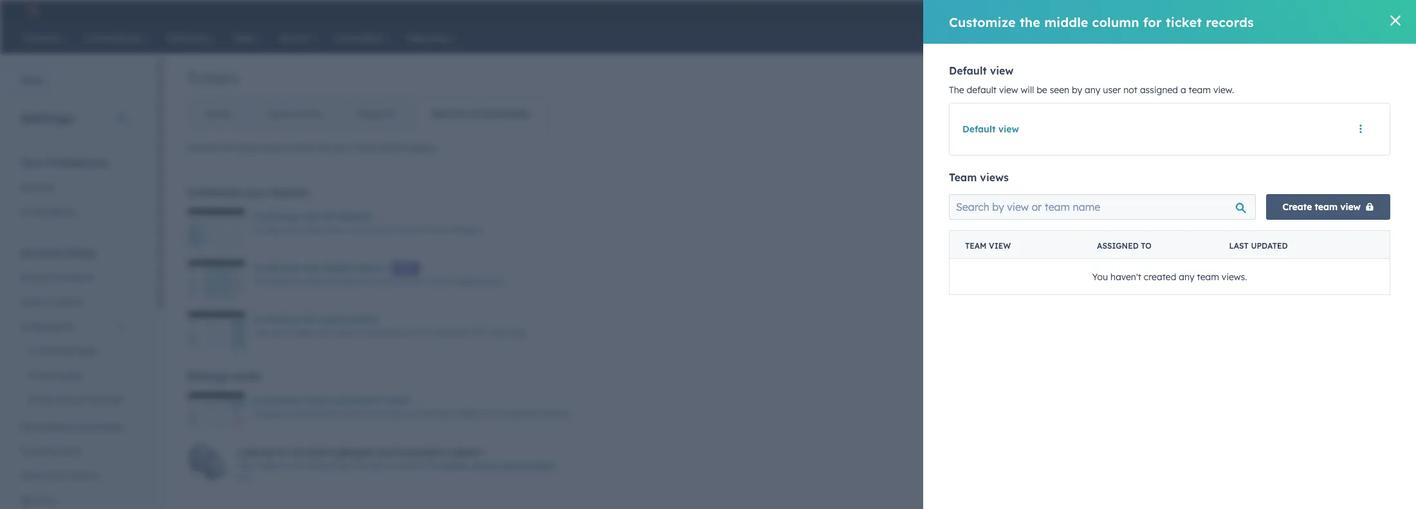 Task type: vqa. For each thing, say whether or not it's contained in the screenshot.
25
no



Task type: describe. For each thing, give the bounding box(es) containing it.
information for manage cards
[[297, 409, 339, 419]]

abc
[[1364, 5, 1380, 15]]

control
[[187, 142, 218, 154]]

view left will in the right of the page
[[999, 84, 1019, 96]]

column inside looking for the data highlights and association tables? card creation and management has been moved to the middle column customization tool.
[[470, 462, 499, 471]]

associations,
[[361, 328, 408, 338]]

account defaults
[[21, 272, 93, 284]]

customize for customize the right sidebar the right sidebar can display associations, charts, attached files, and more.
[[253, 314, 300, 326]]

data
[[308, 447, 329, 459]]

navigation containing setup
[[187, 98, 548, 130]]

ticket inside dialog
[[1166, 14, 1202, 30]]

customize the right sidebar the right sidebar can display associations, charts, attached files, and more.
[[253, 314, 528, 338]]

tracking code link
[[13, 440, 135, 464]]

private
[[28, 370, 58, 382]]

general
[[21, 182, 54, 194]]

1 horizontal spatial ticket
[[386, 409, 406, 419]]

assigned
[[1097, 241, 1139, 251]]

created
[[1144, 271, 1177, 283]]

calling icon image
[[1225, 5, 1237, 17]]

record customization link
[[413, 98, 547, 129]]

general link
[[13, 176, 135, 200]]

middle column customization button
[[442, 462, 556, 471]]

help button
[[1274, 0, 1296, 21]]

1 vertical spatial right
[[269, 328, 286, 338]]

& for users
[[47, 297, 53, 308]]

user
[[1103, 84, 1121, 96]]

card
[[237, 462, 255, 471]]

customize the middle column for ticket records
[[949, 14, 1254, 30]]

last
[[1229, 241, 1249, 251]]

to
[[1141, 241, 1152, 251]]

create team view
[[1283, 201, 1361, 213]]

account for account defaults
[[21, 272, 55, 284]]

column.
[[477, 277, 505, 286]]

settings
[[21, 110, 73, 126]]

sidebar.
[[455, 225, 483, 235]]

1 vertical spatial cards
[[232, 370, 260, 383]]

1 horizontal spatial your
[[330, 142, 349, 154]]

creation
[[257, 462, 287, 471]]

to inside customize the left sidebar configure the information you want to show on the left sidebar.
[[385, 225, 393, 235]]

customize the right sidebar button
[[253, 312, 379, 328]]

search image
[[1389, 33, 1398, 42]]

& for privacy
[[54, 470, 61, 482]]

records
[[1206, 14, 1254, 30]]

last updated
[[1229, 241, 1288, 251]]

charts,
[[410, 328, 435, 338]]

1 vertical spatial setup
[[65, 246, 95, 259]]

associated
[[503, 409, 543, 419]]

the inside the customize the middle column for ticket records dialog
[[1020, 14, 1041, 30]]

show inside customize the left sidebar configure the information you want to show on the left sidebar.
[[395, 225, 414, 235]]

back link
[[0, 68, 52, 94]]

right inside "customize ticket association cards choose the information shown for a ticket on the right sidebar of an associated record."
[[433, 409, 450, 419]]

preferences
[[47, 156, 108, 169]]

notifications link
[[13, 200, 135, 225]]

customization
[[466, 108, 529, 120]]

2 configure from the top
[[253, 277, 289, 286]]

1 vertical spatial default view
[[963, 124, 1019, 135]]

you inside customize the left sidebar configure the information you want to show on the left sidebar.
[[350, 225, 363, 235]]

1 horizontal spatial any
[[1179, 271, 1195, 283]]

team inside button
[[1315, 201, 1338, 213]]

association inside looking for the data highlights and association tables? card creation and management has been moved to the middle column customization tool.
[[398, 447, 448, 459]]

account setup element
[[13, 246, 135, 510]]

beta
[[397, 265, 414, 273]]

menu containing abc
[[1148, 0, 1401, 21]]

want inside customize the left sidebar configure the information you want to show on the left sidebar.
[[365, 225, 383, 235]]

email service provider link
[[13, 388, 135, 413]]

sidebar inside customize the left sidebar configure the information you want to show on the left sidebar.
[[338, 211, 372, 223]]

your preferences
[[21, 156, 108, 169]]

setup link
[[188, 98, 249, 129]]

0 vertical spatial cards
[[305, 277, 325, 286]]

for inside looking for the data highlights and association tables? card creation and management has been moved to the middle column customization tool.
[[275, 447, 288, 459]]

search button
[[1383, 27, 1405, 49]]

downloads
[[76, 422, 123, 433]]

a inside "customize ticket association cards choose the information shown for a ticket on the right sidebar of an associated record."
[[379, 409, 384, 419]]

marketplace
[[21, 422, 73, 433]]

privacy & consent
[[21, 470, 98, 482]]

you haven't created any team views.
[[1092, 271, 1247, 283]]

team for team view
[[965, 241, 987, 251]]

an
[[492, 409, 501, 419]]

users & teams
[[21, 297, 83, 308]]

sidebar up display
[[345, 314, 379, 326]]

0 vertical spatial left
[[320, 211, 335, 223]]

layouts
[[271, 186, 309, 199]]

upgrade
[[1171, 6, 1207, 17]]

security link
[[13, 488, 135, 510]]

team for team views
[[949, 171, 977, 184]]

2 vertical spatial team
[[1197, 271, 1220, 283]]

0 vertical spatial right
[[320, 314, 342, 326]]

connected
[[28, 346, 74, 357]]

associations
[[267, 108, 321, 120]]

create
[[1283, 201, 1312, 213]]

attached
[[437, 328, 470, 338]]

display
[[333, 328, 359, 338]]

view up default
[[990, 64, 1014, 77]]

your
[[21, 156, 44, 169]]

integrations button
[[13, 315, 135, 339]]

code
[[59, 446, 81, 458]]

integrations
[[21, 321, 73, 333]]

and right layout
[[266, 142, 282, 154]]

close image
[[1391, 15, 1401, 26]]

provider
[[88, 394, 124, 406]]

views.
[[1222, 271, 1247, 283]]

email
[[28, 394, 52, 406]]

connected apps
[[28, 346, 98, 357]]

marketplace downloads
[[21, 422, 123, 433]]

marketplace downloads link
[[13, 415, 135, 440]]

for inside "customize ticket association cards choose the information shown for a ticket on the right sidebar of an associated record."
[[367, 409, 377, 419]]

view inside button
[[1341, 201, 1361, 213]]

1 vertical spatial left
[[441, 225, 453, 235]]

tool.
[[237, 473, 253, 483]]

account defaults link
[[13, 266, 135, 290]]

private apps
[[28, 370, 82, 382]]

notifications image
[[1322, 6, 1334, 17]]

manage cards
[[187, 370, 260, 383]]

customize the middle column
[[253, 263, 387, 274]]

privacy
[[21, 470, 52, 482]]

been
[[371, 462, 389, 471]]



Task type: locate. For each thing, give the bounding box(es) containing it.
for inside dialog
[[1143, 14, 1162, 30]]

show
[[395, 225, 414, 235], [407, 277, 426, 286]]

0 horizontal spatial for
[[275, 447, 288, 459]]

information inside "customize ticket association cards choose the information shown for a ticket on the right sidebar of an associated record."
[[297, 409, 339, 419]]

default up default
[[949, 64, 987, 77]]

customize for customize the left sidebar configure the information you want to show on the left sidebar.
[[253, 211, 300, 223]]

0 horizontal spatial column
[[354, 263, 387, 274]]

the up "manage cards"
[[253, 328, 266, 338]]

customize inside customize the right sidebar the right sidebar can display associations, charts, attached files, and more.
[[253, 314, 300, 326]]

association inside "customize ticket association cards choose the information shown for a ticket on the right sidebar of an associated record."
[[331, 395, 383, 407]]

moved
[[391, 462, 416, 471]]

1 horizontal spatial &
[[54, 470, 61, 482]]

2 link opens in a new window image from the top
[[1385, 110, 1394, 120]]

1 vertical spatial any
[[1179, 271, 1195, 283]]

2 horizontal spatial right
[[433, 409, 450, 419]]

record customization
[[432, 108, 529, 120]]

1 vertical spatial team
[[1315, 201, 1338, 213]]

connected apps link
[[13, 339, 135, 364]]

apps
[[77, 346, 98, 357], [61, 370, 82, 382]]

a inside the customize the middle column for ticket records dialog
[[1181, 84, 1186, 96]]

column left upgrade image
[[1092, 14, 1140, 30]]

your left ticket
[[330, 142, 349, 154]]

1 vertical spatial association
[[398, 447, 448, 459]]

1 vertical spatial team
[[965, 241, 987, 251]]

2 vertical spatial ticket
[[386, 409, 406, 419]]

looking
[[237, 447, 273, 459]]

column for customize the middle column for ticket records
[[1092, 14, 1140, 30]]

default view button
[[963, 124, 1019, 135]]

ticket up the data
[[303, 395, 328, 407]]

1 vertical spatial configure
[[253, 277, 289, 286]]

marketplaces button
[[1244, 0, 1271, 21]]

2 vertical spatial column
[[470, 462, 499, 471]]

0 vertical spatial any
[[1085, 84, 1101, 96]]

back
[[21, 75, 44, 86]]

cards
[[305, 277, 325, 286], [232, 370, 260, 383], [385, 395, 410, 407]]

team left views
[[949, 171, 977, 184]]

0 vertical spatial to
[[385, 225, 393, 235]]

to
[[385, 225, 393, 235], [397, 277, 405, 286], [418, 462, 426, 471]]

0 vertical spatial the
[[949, 84, 964, 96]]

you
[[1092, 271, 1108, 283]]

in
[[428, 277, 434, 286]]

setup up "defaults"
[[65, 246, 95, 259]]

0 horizontal spatial cards
[[232, 370, 260, 383]]

team right create
[[1315, 201, 1338, 213]]

2 horizontal spatial ticket
[[1166, 14, 1202, 30]]

2 vertical spatial to
[[418, 462, 426, 471]]

0 vertical spatial team
[[1189, 84, 1211, 96]]

menu item
[[1216, 0, 1219, 21]]

association up moved
[[398, 447, 448, 459]]

1 horizontal spatial the
[[949, 84, 964, 96]]

2 vertical spatial right
[[433, 409, 450, 419]]

1 horizontal spatial of
[[482, 409, 489, 419]]

1 vertical spatial on
[[408, 409, 417, 419]]

cards down customize the middle column
[[305, 277, 325, 286]]

1 vertical spatial want
[[377, 277, 395, 286]]

apps inside private apps link
[[61, 370, 82, 382]]

customize
[[949, 14, 1016, 30], [187, 186, 241, 199], [253, 211, 300, 223], [253, 263, 300, 274], [253, 314, 300, 326], [253, 395, 300, 407]]

the left default
[[949, 84, 964, 96]]

customize ticket association cards choose the information shown for a ticket on the right sidebar of an associated record.
[[253, 395, 570, 419]]

0 vertical spatial information
[[305, 225, 348, 235]]

haven't
[[1111, 271, 1142, 283]]

1 vertical spatial the
[[253, 328, 266, 338]]

updated
[[1251, 241, 1288, 251]]

0 vertical spatial show
[[395, 225, 414, 235]]

customize for customize your layouts
[[187, 186, 241, 199]]

on inside customize the left sidebar configure the information you want to show on the left sidebar.
[[416, 225, 425, 235]]

and right files,
[[491, 328, 505, 338]]

account setup
[[21, 246, 95, 259]]

settings link
[[1299, 4, 1315, 17]]

0 horizontal spatial left
[[320, 211, 335, 223]]

column inside dialog
[[1092, 14, 1140, 30]]

1 vertical spatial you
[[362, 277, 375, 286]]

apps for private apps
[[61, 370, 82, 382]]

for up creation
[[275, 447, 288, 459]]

settings image
[[1301, 5, 1312, 17]]

the default view will be seen by any user not assigned a team view.
[[949, 84, 1234, 96]]

0 vertical spatial you
[[350, 225, 363, 235]]

tracking code
[[21, 446, 81, 458]]

can
[[317, 328, 331, 338]]

2 account from the top
[[21, 272, 55, 284]]

management
[[305, 462, 354, 471]]

you right tabs
[[362, 277, 375, 286]]

customize ticket association cards button
[[253, 393, 410, 409]]

sidebar left an
[[453, 409, 480, 419]]

your preferences element
[[13, 156, 135, 225]]

column up the configure the cards and tabs you want to show in the middle column.
[[354, 263, 387, 274]]

team views
[[949, 171, 1009, 184]]

assigned
[[1140, 84, 1178, 96]]

for
[[1143, 14, 1162, 30], [367, 409, 377, 419], [275, 447, 288, 459]]

& inside "link"
[[47, 297, 53, 308]]

of inside "customize ticket association cards choose the information shown for a ticket on the right sidebar of an associated record."
[[482, 409, 489, 419]]

email service provider
[[28, 394, 124, 406]]

1 vertical spatial account
[[21, 272, 55, 284]]

notifications
[[21, 207, 76, 218]]

on inside "customize ticket association cards choose the information shown for a ticket on the right sidebar of an associated record."
[[408, 409, 417, 419]]

0 vertical spatial setup
[[206, 108, 231, 120]]

the inside customize the right sidebar the right sidebar can display associations, charts, attached files, and more.
[[253, 328, 266, 338]]

marketplaces image
[[1252, 6, 1264, 17]]

1 horizontal spatial association
[[398, 447, 448, 459]]

any right the created
[[1179, 271, 1195, 283]]

Search by view or team name search field
[[949, 194, 1256, 220]]

0 vertical spatial ticket
[[1166, 14, 1202, 30]]

customization
[[501, 462, 556, 471]]

users
[[21, 297, 44, 308]]

configure down customize the middle column
[[253, 277, 289, 286]]

more.
[[507, 328, 528, 338]]

tracking
[[21, 446, 56, 458]]

middle inside dialog
[[1045, 14, 1089, 30]]

1 horizontal spatial a
[[1181, 84, 1186, 96]]

0 horizontal spatial right
[[269, 328, 286, 338]]

help image
[[1279, 6, 1291, 17]]

setup inside navigation
[[206, 108, 231, 120]]

0 vertical spatial association
[[331, 395, 383, 407]]

1 vertical spatial a
[[379, 409, 384, 419]]

menu
[[1148, 0, 1401, 21]]

sidebar up customize the middle column
[[338, 211, 372, 223]]

1 vertical spatial information
[[297, 409, 339, 419]]

record
[[379, 142, 407, 154]]

1 horizontal spatial left
[[441, 225, 453, 235]]

looking for the data highlights and association tables? card creation and management has been moved to the middle column customization tool.
[[237, 447, 556, 483]]

1 vertical spatial your
[[244, 186, 268, 199]]

view
[[990, 64, 1014, 77], [999, 84, 1019, 96], [999, 124, 1019, 135], [1341, 201, 1361, 213]]

customize inside dialog
[[949, 14, 1016, 30]]

1 horizontal spatial setup
[[206, 108, 231, 120]]

1 link opens in a new window image from the top
[[1385, 107, 1394, 123]]

cards inside "customize ticket association cards choose the information shown for a ticket on the right sidebar of an associated record."
[[385, 395, 410, 407]]

and right creation
[[289, 462, 303, 471]]

default view up default
[[949, 64, 1014, 77]]

pages.
[[409, 142, 437, 154]]

calling icon button
[[1220, 2, 1242, 19]]

1 horizontal spatial for
[[367, 409, 377, 419]]

content
[[284, 142, 317, 154]]

tabs
[[343, 277, 360, 286]]

default down default
[[963, 124, 996, 135]]

information down customize ticket association cards 'button'
[[297, 409, 339, 419]]

0 vertical spatial of
[[319, 142, 328, 154]]

team left views.
[[1197, 271, 1220, 283]]

link opens in a new window image
[[1385, 107, 1394, 123], [1385, 110, 1394, 120]]

will
[[1021, 84, 1034, 96]]

0 horizontal spatial setup
[[65, 246, 95, 259]]

1 horizontal spatial column
[[470, 462, 499, 471]]

of right content at the top of page
[[319, 142, 328, 154]]

information inside customize the left sidebar configure the information you want to show on the left sidebar.
[[305, 225, 348, 235]]

ticket
[[352, 142, 377, 154]]

right down customize the right sidebar button
[[269, 328, 286, 338]]

the inside dialog
[[949, 84, 964, 96]]

0 vertical spatial team
[[949, 171, 977, 184]]

show up the beta
[[395, 225, 414, 235]]

column down tables?
[[470, 462, 499, 471]]

column for customize the middle column
[[354, 263, 387, 274]]

team view
[[965, 241, 1011, 251]]

1 vertical spatial show
[[407, 277, 426, 286]]

0 vertical spatial account
[[21, 246, 62, 259]]

1 vertical spatial for
[[367, 409, 377, 419]]

1 horizontal spatial to
[[397, 277, 405, 286]]

left left sidebar.
[[441, 225, 453, 235]]

assigned to
[[1097, 241, 1152, 251]]

0 horizontal spatial ticket
[[303, 395, 328, 407]]

apps for connected apps
[[77, 346, 98, 357]]

any right by
[[1085, 84, 1101, 96]]

0 vertical spatial a
[[1181, 84, 1186, 96]]

1 vertical spatial of
[[482, 409, 489, 419]]

team left view.
[[1189, 84, 1211, 96]]

upgrade image
[[1157, 6, 1168, 17]]

account up "account defaults"
[[21, 246, 62, 259]]

customize inside "customize ticket association cards choose the information shown for a ticket on the right sidebar of an associated record."
[[253, 395, 300, 407]]

0 vertical spatial &
[[47, 297, 53, 308]]

want right tabs
[[377, 277, 395, 286]]

default
[[967, 84, 997, 96]]

association up shown
[[331, 395, 383, 407]]

cards up looking for the data highlights and association tables? card creation and management has been moved to the middle column customization tool. at bottom
[[385, 395, 410, 407]]

2 horizontal spatial to
[[418, 462, 426, 471]]

Search HubSpot search field
[[1236, 27, 1393, 49]]

customize for customize the middle column for ticket records
[[949, 14, 1016, 30]]

and up been
[[378, 447, 395, 459]]

to right moved
[[418, 462, 426, 471]]

0 horizontal spatial association
[[331, 395, 383, 407]]

0 horizontal spatial of
[[319, 142, 328, 154]]

you down customize the left sidebar button
[[350, 225, 363, 235]]

to down the beta
[[397, 277, 405, 286]]

team left view
[[965, 241, 987, 251]]

0 vertical spatial want
[[365, 225, 383, 235]]

private apps link
[[13, 364, 135, 388]]

ticket left records on the right of the page
[[1166, 14, 1202, 30]]

layout
[[237, 142, 263, 154]]

0 horizontal spatial any
[[1085, 84, 1101, 96]]

default view
[[949, 64, 1014, 77], [963, 124, 1019, 135]]

right up can
[[320, 314, 342, 326]]

account for account setup
[[21, 246, 62, 259]]

sidebar
[[338, 211, 372, 223], [345, 314, 379, 326], [288, 328, 315, 338], [453, 409, 480, 419]]

apps up private apps link
[[77, 346, 98, 357]]

0 horizontal spatial to
[[385, 225, 393, 235]]

0 horizontal spatial a
[[379, 409, 384, 419]]

configure the cards and tabs you want to show in the middle column.
[[253, 277, 505, 286]]

& right privacy
[[54, 470, 61, 482]]

configure down layouts
[[253, 225, 289, 235]]

view right create
[[1341, 201, 1361, 213]]

left up customize the middle column
[[320, 211, 335, 223]]

a right shown
[[379, 409, 384, 419]]

pipelines link
[[339, 98, 413, 129]]

hubspot image
[[23, 3, 39, 18]]

apps inside connected apps link
[[77, 346, 98, 357]]

0 vertical spatial apps
[[77, 346, 98, 357]]

0 vertical spatial on
[[416, 225, 425, 235]]

want up the configure the cards and tabs you want to show in the middle column.
[[365, 225, 383, 235]]

customize the left sidebar button
[[253, 209, 372, 225]]

1 vertical spatial to
[[397, 277, 405, 286]]

customize the left sidebar configure the information you want to show on the left sidebar.
[[253, 211, 483, 235]]

notifications button
[[1317, 0, 1339, 21]]

1 vertical spatial default
[[963, 124, 996, 135]]

for left 'upgrade'
[[1143, 14, 1162, 30]]

right left an
[[433, 409, 450, 419]]

0 horizontal spatial your
[[244, 186, 268, 199]]

and
[[266, 142, 282, 154], [327, 277, 341, 286], [491, 328, 505, 338], [378, 447, 395, 459], [289, 462, 303, 471]]

on up moved
[[408, 409, 417, 419]]

manage
[[187, 370, 229, 383]]

information for customize your layouts
[[305, 225, 348, 235]]

by
[[1072, 84, 1083, 96]]

a right assigned
[[1181, 84, 1186, 96]]

highlights
[[331, 447, 375, 459]]

0 horizontal spatial the
[[253, 328, 266, 338]]

1 vertical spatial apps
[[61, 370, 82, 382]]

ticket
[[1166, 14, 1202, 30], [303, 395, 328, 407], [386, 409, 406, 419]]

not
[[1124, 84, 1138, 96]]

on left sidebar.
[[416, 225, 425, 235]]

0 vertical spatial default view
[[949, 64, 1014, 77]]

consent
[[63, 470, 98, 482]]

show left 'in'
[[407, 277, 426, 286]]

0 horizontal spatial &
[[47, 297, 53, 308]]

1 vertical spatial &
[[54, 470, 61, 482]]

views
[[980, 171, 1009, 184]]

2 horizontal spatial column
[[1092, 14, 1140, 30]]

1 configure from the top
[[253, 225, 289, 235]]

2 vertical spatial for
[[275, 447, 288, 459]]

0 vertical spatial configure
[[253, 225, 289, 235]]

information down customize the left sidebar button
[[305, 225, 348, 235]]

your
[[330, 142, 349, 154], [244, 186, 268, 199]]

and inside customize the right sidebar the right sidebar can display associations, charts, attached files, and more.
[[491, 328, 505, 338]]

security
[[21, 495, 55, 506]]

customize for customize ticket association cards choose the information shown for a ticket on the right sidebar of an associated record.
[[253, 395, 300, 407]]

customize the middle column for ticket records dialog
[[923, 0, 1416, 510]]

view up views
[[999, 124, 1019, 135]]

1 account from the top
[[21, 246, 62, 259]]

privacy & consent link
[[13, 464, 135, 488]]

0 vertical spatial your
[[330, 142, 349, 154]]

of left an
[[482, 409, 489, 419]]

sidebar down customize the right sidebar button
[[288, 328, 315, 338]]

sidebar inside "customize ticket association cards choose the information shown for a ticket on the right sidebar of an associated record."
[[453, 409, 480, 419]]

& right users
[[47, 297, 53, 308]]

to inside looking for the data highlights and association tables? card creation and management has been moved to the middle column customization tool.
[[418, 462, 426, 471]]

2 horizontal spatial for
[[1143, 14, 1162, 30]]

associations link
[[249, 98, 339, 129]]

1 vertical spatial column
[[354, 263, 387, 274]]

of
[[319, 142, 328, 154], [482, 409, 489, 419]]

to up the configure the cards and tabs you want to show in the middle column.
[[385, 225, 393, 235]]

the
[[949, 84, 964, 96], [253, 328, 266, 338]]

1 horizontal spatial cards
[[305, 277, 325, 286]]

brad klo image
[[1349, 5, 1361, 16]]

shown
[[341, 409, 364, 419]]

configure inside customize the left sidebar configure the information you want to show on the left sidebar.
[[253, 225, 289, 235]]

default view down default
[[963, 124, 1019, 135]]

1 horizontal spatial right
[[320, 314, 342, 326]]

0 vertical spatial for
[[1143, 14, 1162, 30]]

for right shown
[[367, 409, 377, 419]]

create team view button
[[1267, 194, 1391, 220]]

on for manage cards
[[408, 409, 417, 419]]

on for customize your layouts
[[416, 225, 425, 235]]

0 vertical spatial default
[[949, 64, 987, 77]]

configure
[[253, 225, 289, 235], [253, 277, 289, 286]]

2 horizontal spatial cards
[[385, 395, 410, 407]]

apps up service
[[61, 370, 82, 382]]

customize inside customize the left sidebar configure the information you want to show on the left sidebar.
[[253, 211, 300, 223]]

ticket right shown
[[386, 409, 406, 419]]

the inside customize the right sidebar the right sidebar can display associations, charts, attached files, and more.
[[303, 314, 317, 326]]

1 vertical spatial ticket
[[303, 395, 328, 407]]

teams
[[56, 297, 83, 308]]

be
[[1037, 84, 1048, 96]]

cards right manage
[[232, 370, 260, 383]]

account up users
[[21, 272, 55, 284]]

users & teams link
[[13, 290, 135, 315]]

setup down tickets
[[206, 108, 231, 120]]

middle inside looking for the data highlights and association tables? card creation and management has been moved to the middle column customization tool.
[[442, 462, 468, 471]]

2 vertical spatial cards
[[385, 395, 410, 407]]

view
[[989, 241, 1011, 251]]

association
[[331, 395, 383, 407], [398, 447, 448, 459]]

and left tabs
[[327, 277, 341, 286]]

your left layouts
[[244, 186, 268, 199]]

customize for customize the middle column
[[253, 263, 300, 274]]

navigation
[[187, 98, 548, 130]]

0 vertical spatial column
[[1092, 14, 1140, 30]]



